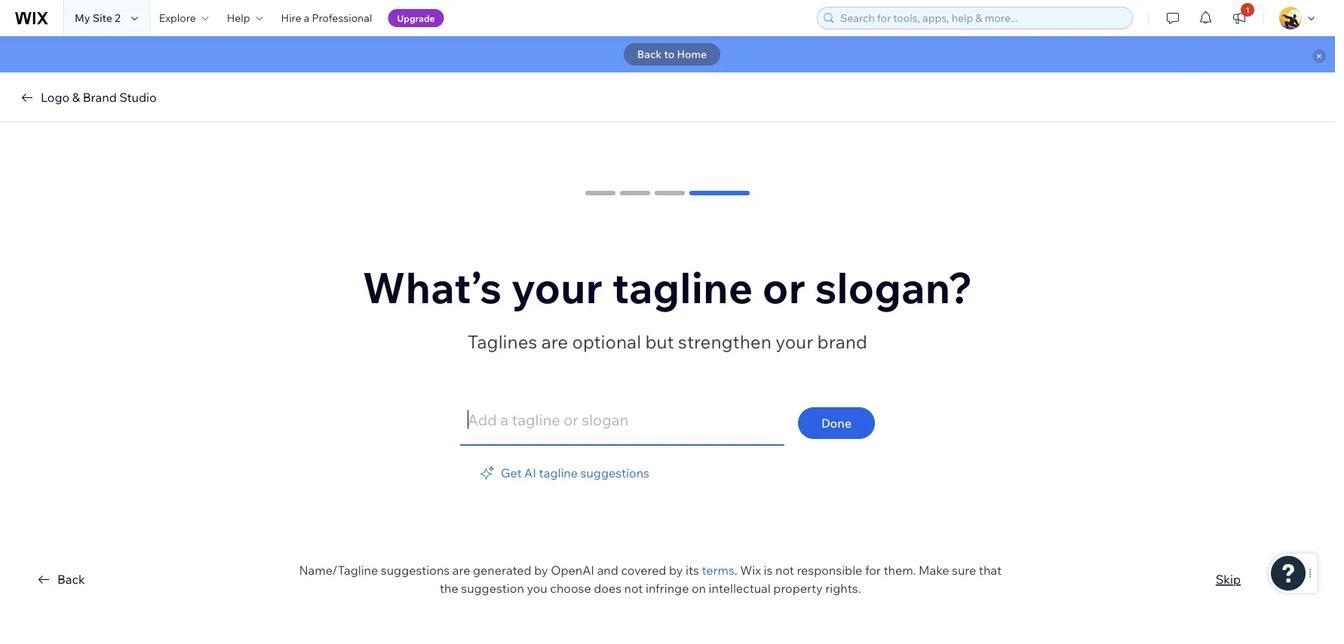 Task type: vqa. For each thing, say whether or not it's contained in the screenshot.
bottommost not
yes



Task type: locate. For each thing, give the bounding box(es) containing it.
back button
[[35, 570, 85, 589]]

upgrade
[[397, 12, 435, 24]]

logo & brand studio button
[[18, 88, 157, 106]]

intellectual
[[709, 581, 771, 596]]

1 vertical spatial tagline
[[539, 466, 578, 481]]

suggestions down add a tagline or slogan 'text box'
[[581, 466, 650, 481]]

are
[[542, 330, 568, 353], [453, 563, 470, 578]]

are up the on the left bottom of page
[[453, 563, 470, 578]]

not
[[776, 563, 794, 578], [624, 581, 643, 596]]

brand
[[83, 90, 117, 105]]

0 vertical spatial back
[[637, 48, 662, 61]]

1 horizontal spatial back
[[637, 48, 662, 61]]

hire a professional link
[[272, 0, 381, 36]]

a
[[304, 11, 310, 25]]

1 vertical spatial back
[[57, 572, 85, 587]]

home
[[677, 48, 707, 61]]

back to home button
[[624, 43, 721, 66]]

on
[[692, 581, 706, 596]]

responsible
[[797, 563, 863, 578]]

tagline
[[612, 261, 753, 314], [539, 466, 578, 481]]

0 vertical spatial your
[[511, 261, 603, 314]]

0 vertical spatial not
[[776, 563, 794, 578]]

1 vertical spatial not
[[624, 581, 643, 596]]

tagline for suggestions
[[539, 466, 578, 481]]

done
[[822, 416, 852, 431]]

suggestions
[[581, 466, 650, 481], [381, 563, 450, 578]]

taglines are optional but strengthen your brand
[[468, 330, 868, 353]]

not down covered
[[624, 581, 643, 596]]

name/tagline suggestions are generated by openai and covered by its terms
[[299, 563, 735, 578]]

1 vertical spatial your
[[776, 330, 814, 353]]

0 horizontal spatial your
[[511, 261, 603, 314]]

terms button
[[702, 561, 735, 580]]

tagline right ai at the bottom of the page
[[539, 466, 578, 481]]

0 vertical spatial suggestions
[[581, 466, 650, 481]]

that
[[979, 563, 1002, 578]]

but
[[645, 330, 674, 353]]

your up optional
[[511, 261, 603, 314]]

0 horizontal spatial suggestions
[[381, 563, 450, 578]]

get ai tagline suggestions button
[[478, 464, 857, 482]]

back inside button
[[637, 48, 662, 61]]

by
[[534, 563, 548, 578], [669, 563, 683, 578]]

back inside button
[[57, 572, 85, 587]]

property
[[774, 581, 823, 596]]

generated
[[473, 563, 532, 578]]

0 horizontal spatial back
[[57, 572, 85, 587]]

0 horizontal spatial not
[[624, 581, 643, 596]]

0 vertical spatial tagline
[[612, 261, 753, 314]]

not right "is"
[[776, 563, 794, 578]]

by left its
[[669, 563, 683, 578]]

1
[[1246, 5, 1250, 14]]

0 horizontal spatial tagline
[[539, 466, 578, 481]]

back to home
[[637, 48, 707, 61]]

1 horizontal spatial tagline
[[612, 261, 753, 314]]

&
[[72, 90, 80, 105]]

hire
[[281, 11, 302, 25]]

ai
[[525, 466, 537, 481]]

its
[[686, 563, 699, 578]]

tagline inside button
[[539, 466, 578, 481]]

1 horizontal spatial by
[[669, 563, 683, 578]]

what's
[[363, 261, 502, 314]]

0 horizontal spatial by
[[534, 563, 548, 578]]

strengthen
[[678, 330, 772, 353]]

0 vertical spatial are
[[542, 330, 568, 353]]

1 vertical spatial suggestions
[[381, 563, 450, 578]]

skip button
[[1216, 570, 1241, 589]]

tagline up taglines are optional but strengthen your brand
[[612, 261, 753, 314]]

Add a tagline or slogan text field
[[468, 401, 777, 438]]

your
[[511, 261, 603, 314], [776, 330, 814, 353]]

suggestions up the on the left bottom of page
[[381, 563, 450, 578]]

1 horizontal spatial are
[[542, 330, 568, 353]]

1 by from the left
[[534, 563, 548, 578]]

1 vertical spatial are
[[453, 563, 470, 578]]

slogan?
[[815, 261, 973, 314]]

back
[[637, 48, 662, 61], [57, 572, 85, 587]]

the
[[440, 581, 459, 596]]

rights.
[[826, 581, 861, 596]]

site
[[93, 11, 112, 25]]

choose
[[550, 581, 591, 596]]

what's your tagline or slogan?
[[363, 261, 973, 314]]

them.
[[884, 563, 916, 578]]

or
[[763, 261, 806, 314]]

suggestion
[[461, 581, 524, 596]]

are left optional
[[542, 330, 568, 353]]

by up you
[[534, 563, 548, 578]]

. wix is not responsible for them. make sure that the suggestion you choose does not infringe on intellectual property rights.
[[440, 563, 1002, 596]]

your left brand
[[776, 330, 814, 353]]

1 horizontal spatial suggestions
[[581, 466, 650, 481]]



Task type: describe. For each thing, give the bounding box(es) containing it.
2 by from the left
[[669, 563, 683, 578]]

and
[[597, 563, 619, 578]]

brand
[[818, 330, 868, 353]]

studio
[[119, 90, 157, 105]]

does
[[594, 581, 622, 596]]

logo
[[41, 90, 70, 105]]

you
[[527, 581, 548, 596]]

1 horizontal spatial your
[[776, 330, 814, 353]]

back for back to home
[[637, 48, 662, 61]]

2
[[115, 11, 121, 25]]

my
[[75, 11, 90, 25]]

explore
[[159, 11, 196, 25]]

tagline for or
[[612, 261, 753, 314]]

to
[[664, 48, 675, 61]]

back to home alert
[[0, 36, 1336, 72]]

wix
[[740, 563, 761, 578]]

logo & brand studio
[[41, 90, 157, 105]]

get
[[501, 466, 522, 481]]

1 horizontal spatial not
[[776, 563, 794, 578]]

optional
[[572, 330, 641, 353]]

sure
[[952, 563, 977, 578]]

hire a professional
[[281, 11, 372, 25]]

help button
[[218, 0, 272, 36]]

covered
[[621, 563, 667, 578]]

name/tagline
[[299, 563, 378, 578]]

skip
[[1216, 572, 1241, 587]]

.
[[735, 563, 738, 578]]

suggestions inside button
[[581, 466, 650, 481]]

back for back
[[57, 572, 85, 587]]

get ai tagline suggestions
[[501, 466, 650, 481]]

upgrade button
[[388, 9, 444, 27]]

make
[[919, 563, 950, 578]]

is
[[764, 563, 773, 578]]

Search for tools, apps, help & more... field
[[836, 8, 1128, 29]]

taglines
[[468, 330, 537, 353]]

infringe
[[646, 581, 689, 596]]

help
[[227, 11, 250, 25]]

0 horizontal spatial are
[[453, 563, 470, 578]]

my site 2
[[75, 11, 121, 25]]

terms
[[702, 563, 735, 578]]

for
[[865, 563, 881, 578]]

1 button
[[1223, 0, 1256, 36]]

done button
[[798, 407, 875, 439]]

openai
[[551, 563, 595, 578]]

professional
[[312, 11, 372, 25]]



